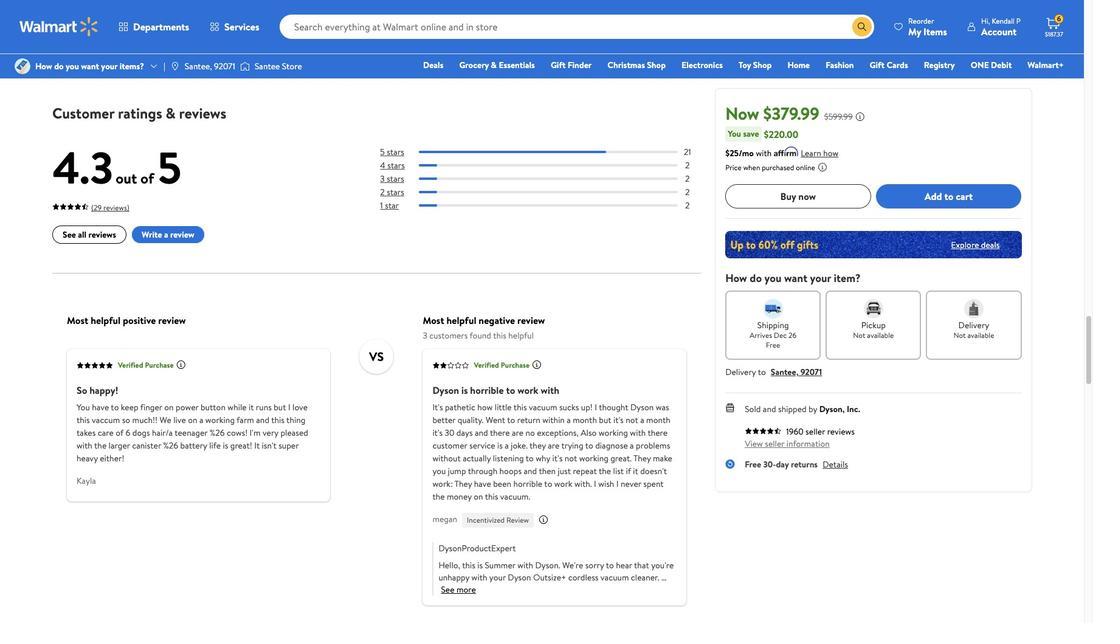 Task type: locate. For each thing, give the bounding box(es) containing it.
cordless left hand
[[379, 27, 415, 40]]

your
[[101, 60, 118, 72], [810, 271, 832, 286], [489, 572, 506, 584]]

0 vertical spatial cleaner
[[165, 14, 198, 27]]

0 horizontal spatial month
[[573, 414, 597, 426]]

0 horizontal spatial 92071
[[214, 60, 235, 72]]

 image down walmart image
[[15, 58, 30, 74]]

1 vertical spatial do
[[750, 271, 762, 286]]

1 horizontal spatial it's
[[552, 453, 563, 465]]

available inside pickup not available
[[868, 330, 894, 341]]

1 vertical spatial blue,
[[315, 54, 336, 67]]

of right out
[[140, 168, 154, 189]]

the inside the so happy! you have to keep finger on power button while it runs but i love this vaccum so much!! we live on a working farm and this thing takes care of 6 dogs hair/a teenager %26 cows! i'm very pleased with the larger canister %26 battery life is great! it isn't super heavy either!
[[94, 440, 106, 452]]

1 horizontal spatial &
[[442, 0, 449, 14]]

cleaner inside bossdan cordless vacuum, lightweight  stick vacuum cleaner for hardwood floor, quiet, blue, new
[[165, 14, 198, 27]]

4 up 3 stars
[[380, 160, 385, 172]]

0 horizontal spatial are
[[512, 427, 523, 439]]

review inside most helpful negative review 3 customers found this helpful
[[517, 314, 545, 327]]

hoops
[[499, 465, 522, 478]]

1 horizontal spatial on
[[188, 414, 197, 426]]

(29 reviews) link
[[52, 200, 129, 214]]

2 shop from the left
[[753, 59, 772, 71]]

joke.
[[511, 440, 528, 452]]

it left runs
[[248, 402, 254, 414]]

shipping down 554
[[404, 65, 430, 75]]

when
[[744, 162, 761, 173]]

0 horizontal spatial delivery
[[726, 366, 756, 378]]

day down view seller information
[[776, 459, 789, 471]]

0 vertical spatial working
[[205, 414, 235, 426]]

megan
[[432, 513, 457, 526]]

bossdan cordless vacuum, lightweight  stick vacuum cleaner for hardwood floor, quiet, blue, new
[[54, 0, 198, 54]]

happy!
[[89, 384, 118, 397]]

incentivized review
[[467, 515, 529, 526]]

essentials
[[499, 59, 535, 71]]

want left item? in the top right of the page
[[785, 271, 808, 286]]

1 most from the left
[[67, 314, 88, 327]]

new
[[541, 0, 560, 14], [54, 40, 74, 54], [338, 54, 357, 67]]

day for new cordless vacuums cleaner,23000pa cordless vacuum,4 in 1 handheld lightweight cleaner，blue
[[550, 65, 561, 75]]

1 horizontal spatial not
[[954, 330, 966, 341]]

the
[[94, 440, 106, 452], [599, 465, 611, 478], [432, 491, 445, 503]]

to left cart
[[945, 190, 954, 203]]

2- down for
[[57, 65, 63, 75]]

& right ratings
[[165, 103, 175, 124]]

2 vertical spatial you
[[432, 465, 446, 478]]

2 horizontal spatial on
[[474, 491, 483, 503]]

with left dyson.
[[517, 560, 533, 572]]

1 2- from the left
[[57, 65, 63, 75]]

0 horizontal spatial 6
[[125, 427, 130, 439]]

0 vertical spatial &
[[442, 0, 449, 14]]

0 horizontal spatial purchase
[[145, 361, 173, 371]]

1 2-day shipping from the left
[[57, 65, 102, 75]]

0 horizontal spatial 3
[[380, 173, 385, 185]]

is down dysonproductexpert
[[477, 560, 483, 572]]

2 product group from the left
[[217, 0, 362, 82]]

1 horizontal spatial 3
[[423, 330, 427, 342]]

new up the vacuum,4
[[541, 0, 560, 14]]

vacuum up within
[[529, 402, 557, 414]]

stick inside bossdan cordless vacuum, lightweight  stick vacuum cleaner for hardwood floor, quiet, blue, new
[[106, 14, 127, 27]]

0 horizontal spatial there
[[490, 427, 510, 439]]

2- left gift finder
[[543, 65, 550, 75]]

are down exceptions,
[[548, 440, 559, 452]]

horrible up little
[[470, 384, 504, 397]]

there
[[490, 427, 510, 439], [648, 427, 668, 439]]

0 vertical spatial want
[[81, 60, 99, 72]]

0 vertical spatial are
[[512, 427, 523, 439]]

kayla
[[76, 475, 96, 487]]

0 horizontal spatial vacuum,
[[130, 0, 166, 14]]

on inside 'dyson is horrible to work with it's pathetic how little this vacuum sucks up! i thought dyson was better quality. went to return within a month but it's not a month it's 30 days and there are no exceptions, also working with there customer service is a joke. they are trying to diagnose a problems without actually listening to why it's not working great.  they make you jump through hoops and then just repeat the list if it doesn't work: they have been horrible to work with. i wish i never spent the money on this vacuum.'
[[474, 491, 483, 503]]

1 horizontal spatial month
[[646, 414, 671, 426]]

not inside pickup not available
[[854, 330, 866, 341]]

& right grocery
[[491, 59, 497, 71]]

helpful down negative
[[508, 330, 534, 342]]

seller down 4.4276 stars out of 5, based on 1960 seller reviews element
[[765, 438, 785, 450]]

see left all
[[62, 229, 76, 241]]

0 vertical spatial of
[[140, 168, 154, 189]]

2 progress bar from the top
[[419, 165, 678, 167]]

vacuum, down the services
[[217, 40, 253, 54]]

reviews for see all reviews
[[88, 229, 116, 241]]

0 vertical spatial do
[[54, 60, 64, 72]]

to left hear
[[606, 560, 614, 572]]

0 horizontal spatial your
[[101, 60, 118, 72]]

vacuum,4
[[541, 27, 583, 40]]

0 vertical spatial 3
[[380, 173, 385, 185]]

most inside most helpful negative review 3 customers found this helpful
[[423, 314, 444, 327]]

0 vertical spatial not
[[626, 414, 638, 426]]

0 vertical spatial 4
[[237, 54, 243, 67]]

not down intent image for delivery at the right of the page
[[954, 330, 966, 341]]

much!!
[[132, 414, 157, 426]]

positive
[[123, 314, 156, 327]]

1 horizontal spatial 5
[[380, 146, 385, 158]]

2 horizontal spatial it's
[[613, 414, 624, 426]]

to inside the so happy! you have to keep finger on power button while it runs but i love this vaccum so much!! we live on a working farm and this thing takes care of 6 dogs hair/a teenager %26 cows! i'm very pleased with the larger canister %26 battery life is great! it isn't super heavy either!
[[111, 402, 119, 414]]

with down cleaners
[[217, 54, 235, 67]]

vacuum
[[529, 402, 557, 414], [601, 572, 629, 584]]

work down just
[[554, 478, 572, 490]]

vacuum, up departments
[[130, 0, 166, 14]]

available down intent image for pickup
[[868, 330, 894, 341]]

1 horizontal spatial but
[[599, 414, 611, 426]]

cleaner down wireless
[[314, 40, 346, 54]]

 image
[[15, 58, 30, 74], [240, 60, 250, 72], [170, 61, 180, 71]]

2 available from the left
[[968, 330, 995, 341]]

1 horizontal spatial of
[[140, 168, 154, 189]]

2 most from the left
[[423, 314, 444, 327]]

& inside cordless black & decker hhvi315jo42 dustbuster cordless hand vacuum
[[442, 0, 449, 14]]

on right money
[[474, 491, 483, 503]]

1 vertical spatial see
[[441, 584, 454, 596]]

lightweight up gift finder link
[[541, 40, 591, 54]]

grocery
[[459, 59, 489, 71]]

cordless up floor,
[[91, 0, 128, 14]]

decker
[[451, 0, 482, 14]]

of inside the so happy! you have to keep finger on power button while it runs but i love this vaccum so much!! we live on a working farm and this thing takes care of 6 dogs hair/a teenager %26 cows! i'm very pleased with the larger canister %26 battery life is great! it isn't super heavy either!
[[115, 427, 123, 439]]

0 horizontal spatial on
[[164, 402, 173, 414]]

i right the wish
[[616, 478, 619, 490]]

they
[[634, 453, 651, 465], [455, 478, 472, 490]]

1 vertical spatial are
[[548, 440, 559, 452]]

%26 down hair/a
[[163, 440, 178, 452]]

0 vertical spatial work
[[517, 384, 538, 397]]

have
[[92, 402, 109, 414], [474, 478, 491, 490]]

4 progress bar from the top
[[419, 191, 678, 194]]

0 vertical spatial you
[[66, 60, 79, 72]]

hhvi315jo42
[[379, 14, 440, 27]]

2 shipping from the left
[[238, 65, 264, 75]]

is
[[461, 384, 468, 397], [223, 440, 228, 452], [497, 440, 503, 452], [477, 560, 483, 572]]

0 horizontal spatial lightweight
[[54, 14, 104, 27]]

1 vertical spatial delivery
[[726, 366, 756, 378]]

pathetic
[[445, 402, 475, 414]]

one debit link
[[966, 58, 1018, 72]]

cordless up walmart site-wide search field
[[563, 0, 599, 14]]

1 horizontal spatial blue,
[[315, 54, 336, 67]]

2 for 1 star
[[685, 200, 690, 212]]

5
[[157, 137, 181, 198], [380, 146, 385, 158]]

0 horizontal spatial helpful
[[90, 314, 120, 327]]

i left the wish
[[594, 478, 596, 490]]

92071 up by
[[801, 366, 823, 378]]

available for pickup
[[868, 330, 894, 341]]

dyson is horrible to work with it's pathetic how little this vacuum sucks up! i thought dyson was better quality. went to return within a month but it's not a month it's 30 days and there are no exceptions, also working with there customer service is a joke. they are trying to diagnose a problems without actually listening to why it's not working great.  they make you jump through hoops and then just repeat the list if it doesn't work: they have been horrible to work with. i wish i never spent the money on this vacuum.
[[432, 384, 672, 503]]

0 horizontal spatial reviews
[[88, 229, 116, 241]]

0 horizontal spatial see
[[62, 229, 76, 241]]

you inside the you save $220.00
[[728, 128, 741, 140]]

new down walmart image
[[54, 40, 74, 54]]

available
[[868, 330, 894, 341], [968, 330, 995, 341]]

dyson inside dysonproductexpert hello, this is summer with dyson. we're sorry to hear that you're unhappy with your dyson outsize+ cordless vacuum cleaner. ... see more
[[508, 572, 531, 584]]

0 horizontal spatial how
[[477, 402, 493, 414]]

&
[[442, 0, 449, 14], [491, 59, 497, 71], [165, 103, 175, 124]]

with
[[217, 54, 235, 67], [756, 147, 772, 159], [541, 384, 559, 397], [630, 427, 646, 439], [76, 440, 92, 452], [517, 560, 533, 572], [471, 572, 487, 584]]

to down "then"
[[544, 478, 552, 490]]

product group containing cordless black & decker hhvi315jo42 dustbuster cordless hand vacuum
[[379, 0, 524, 82]]

walmart image
[[19, 17, 99, 36]]

1 shipping from the left
[[76, 65, 102, 75]]

how
[[35, 60, 52, 72], [726, 271, 747, 286]]

so
[[122, 414, 130, 426]]

5 up 4 stars
[[380, 146, 385, 158]]

cordless up the services
[[250, 0, 287, 14]]

stars for 5 stars
[[387, 146, 404, 158]]

gift left cards
[[870, 59, 885, 71]]

3 product group from the left
[[379, 0, 524, 82]]

5 progress bar from the top
[[419, 205, 678, 207]]

one
[[971, 59, 989, 71]]

you
[[66, 60, 79, 72], [765, 271, 782, 286], [432, 465, 446, 478]]

0 horizontal spatial horrible
[[470, 384, 504, 397]]

how for how do you want your items?
[[35, 60, 52, 72]]

3 inside most helpful negative review 3 customers found this helpful
[[423, 330, 427, 342]]

0 vertical spatial they
[[634, 453, 651, 465]]

hear
[[616, 560, 632, 572]]

progress bar for 2 stars
[[419, 191, 678, 194]]

2-day shipping for new
[[57, 65, 102, 75]]

services
[[224, 20, 260, 33]]

i left love
[[288, 402, 290, 414]]

1 vertical spatial work
[[554, 478, 572, 490]]

working up repeat
[[579, 453, 608, 465]]

0 horizontal spatial 2-
[[57, 65, 63, 75]]

incentivized review information image
[[539, 515, 548, 525]]

vs
[[369, 349, 384, 365]]

reviews for 1960 seller reviews
[[828, 426, 855, 438]]

wish
[[598, 478, 614, 490]]

to left why
[[526, 453, 534, 465]]

day for cordless black & decker hhvi315jo42 dustbuster cordless hand vacuum
[[391, 65, 402, 75]]

product group
[[54, 0, 200, 82], [217, 0, 362, 82], [379, 0, 524, 82], [541, 0, 686, 82]]

0 horizontal spatial blue,
[[171, 27, 192, 40]]

1 vertical spatial cleaner
[[314, 40, 346, 54]]

with up the 'sucks'
[[541, 384, 559, 397]]

verified purchase information image
[[532, 360, 542, 370]]

delivery for not
[[959, 319, 990, 331]]

santee, down dec
[[771, 366, 799, 378]]

92071 left led
[[214, 60, 235, 72]]

this
[[493, 330, 506, 342], [514, 402, 527, 414], [76, 414, 90, 426], [271, 414, 284, 426], [485, 491, 498, 503], [462, 560, 475, 572]]

most
[[67, 314, 88, 327], [423, 314, 444, 327]]

1 purchase from the left
[[145, 361, 173, 371]]

purchase left verified purchase information icon
[[501, 361, 530, 371]]

5 right out
[[157, 137, 181, 198]]

you for how do you want your items?
[[66, 60, 79, 72]]

3
[[380, 173, 385, 185], [423, 330, 427, 342]]

learn
[[801, 147, 822, 159]]

not for delivery
[[954, 330, 966, 341]]

they up money
[[455, 478, 472, 490]]

delivery down intent image for delivery at the right of the page
[[959, 319, 990, 331]]

 image for how do you want your items?
[[15, 58, 30, 74]]

lightweight inside new cordless vacuums cleaner,23000pa cordless vacuum,4 in 1 handheld lightweight cleaner，blue
[[541, 40, 591, 54]]

your right more
[[489, 572, 506, 584]]

cleaner
[[165, 14, 198, 27], [314, 40, 346, 54]]

store
[[282, 60, 302, 72]]

available down intent image for delivery at the right of the page
[[968, 330, 995, 341]]

reviews down santee, 92071
[[179, 103, 226, 124]]

this down negative
[[493, 330, 506, 342]]

$599.99
[[825, 111, 853, 123]]

intent image for pickup image
[[864, 299, 884, 319]]

cleaner up |
[[165, 14, 198, 27]]

1 gift from the left
[[551, 59, 566, 71]]

4
[[237, 54, 243, 67], [380, 160, 385, 172]]

want for items?
[[81, 60, 99, 72]]

2 purchase from the left
[[501, 361, 530, 371]]

not down trying on the bottom right
[[565, 453, 577, 465]]

seller for view
[[765, 438, 785, 450]]

purchase
[[145, 361, 173, 371], [501, 361, 530, 371]]

you up work:
[[432, 465, 446, 478]]

1 shop from the left
[[647, 59, 666, 71]]

stars for 2 stars
[[387, 187, 404, 199]]

3 stars
[[380, 173, 404, 185]]

1 horizontal spatial most
[[423, 314, 444, 327]]

want down 530
[[81, 60, 99, 72]]

0 horizontal spatial not
[[854, 330, 866, 341]]

verified up happy!
[[118, 361, 143, 371]]

christmas shop link
[[602, 58, 672, 72]]

shop
[[647, 59, 666, 71], [753, 59, 772, 71]]

...
[[661, 572, 667, 584]]

purchase for with
[[501, 361, 530, 371]]

1 available from the left
[[868, 330, 894, 341]]

0 horizontal spatial 1
[[380, 200, 383, 212]]

blue, inside moolan cordless vacuum cleaners, 28kpa wireless vacuum cleaners cordless sweeper vacuum, stick vacuum cleaner with 4 led headlights, blue, new
[[315, 54, 336, 67]]

3 progress bar from the top
[[419, 178, 678, 180]]

reviews down dyson,
[[828, 426, 855, 438]]

dyson left outsize+
[[508, 572, 531, 584]]

it's left 30
[[432, 427, 443, 439]]

reviews right all
[[88, 229, 116, 241]]

it inside 'dyson is horrible to work with it's pathetic how little this vacuum sucks up! i thought dyson was better quality. went to return within a month but it's not a month it's 30 days and there are no exceptions, also working with there customer service is a joke. they are trying to diagnose a problems without actually listening to why it's not working great.  they make you jump through hoops and then just repeat the list if it doesn't work: they have been horrible to work with. i wish i never spent the money on this vacuum.'
[[633, 465, 638, 478]]

product group containing bossdan cordless vacuum, lightweight  stick vacuum cleaner for hardwood floor, quiet, blue, new
[[54, 0, 200, 82]]

2 not from the left
[[954, 330, 966, 341]]

0 horizontal spatial  image
[[15, 58, 30, 74]]

product group containing moolan cordless vacuum cleaners, 28kpa wireless vacuum cleaners cordless sweeper vacuum, stick vacuum cleaner with 4 led headlights, blue, new
[[217, 0, 362, 82]]

1 horizontal spatial you
[[432, 465, 446, 478]]

0 horizontal spatial shop
[[647, 59, 666, 71]]

review right negative
[[517, 314, 545, 327]]

2 2-day shipping from the left
[[219, 65, 264, 75]]

you down for
[[66, 60, 79, 72]]

how for how do you want your item?
[[726, 271, 747, 286]]

shipping
[[76, 65, 102, 75], [238, 65, 264, 75], [404, 65, 430, 75], [563, 65, 589, 75]]

do for how do you want your items?
[[54, 60, 64, 72]]

vacuum inside bossdan cordless vacuum, lightweight  stick vacuum cleaner for hardwood floor, quiet, blue, new
[[129, 14, 163, 27]]

2 for 3 stars
[[685, 173, 690, 185]]

not inside delivery not available
[[954, 330, 966, 341]]

dyson.
[[535, 560, 560, 572]]

0 horizontal spatial they
[[455, 478, 472, 490]]

day left finder
[[550, 65, 561, 75]]

6 inside the so happy! you have to keep finger on power button while it runs but i love this vaccum so much!! we live on a working farm and this thing takes care of 6 dogs hair/a teenager %26 cows! i'm very pleased with the larger canister %26 battery life is great! it isn't super heavy either!
[[125, 427, 130, 439]]

1 horizontal spatial 92071
[[801, 366, 823, 378]]

a
[[164, 229, 168, 241], [199, 414, 203, 426], [567, 414, 571, 426], [640, 414, 644, 426], [505, 440, 509, 452], [630, 440, 634, 452]]

1 progress bar from the top
[[419, 151, 678, 154]]

through
[[468, 465, 497, 478]]

4 product group from the left
[[541, 0, 686, 82]]

1 vertical spatial free
[[745, 459, 762, 471]]

2 gift from the left
[[870, 59, 885, 71]]

%26 up life
[[209, 427, 225, 439]]

they down the problems
[[634, 453, 651, 465]]

1 horizontal spatial gift
[[870, 59, 885, 71]]

explore deals link
[[947, 234, 1005, 256]]

1 not from the left
[[854, 330, 866, 341]]

shipping down the 876
[[238, 65, 264, 75]]

4 shipping from the left
[[563, 65, 589, 75]]

3 shipping from the left
[[404, 65, 430, 75]]

dyson for dysonproductexpert
[[508, 572, 531, 584]]

repeat
[[573, 465, 597, 478]]

0 horizontal spatial verified
[[118, 361, 143, 371]]

larger
[[108, 440, 130, 452]]

the down care
[[94, 440, 106, 452]]

0 vertical spatial 92071
[[214, 60, 235, 72]]

free left 30-
[[745, 459, 762, 471]]

1 horizontal spatial horrible
[[513, 478, 542, 490]]

2 verified from the left
[[474, 361, 499, 371]]

progress bar for 4 stars
[[419, 165, 678, 167]]

2 vertical spatial dyson
[[508, 572, 531, 584]]

dec
[[774, 330, 787, 341]]

0 vertical spatial blue,
[[171, 27, 192, 40]]

2 vertical spatial it's
[[552, 453, 563, 465]]

30
[[445, 427, 454, 439]]

legal information image
[[818, 162, 828, 172]]

the down work:
[[432, 491, 445, 503]]

0 horizontal spatial gift
[[551, 59, 566, 71]]

month down the was
[[646, 414, 671, 426]]

2 verified purchase from the left
[[474, 361, 530, 371]]

have down through
[[474, 478, 491, 490]]

& for decker
[[442, 0, 449, 14]]

vacuum,
[[130, 0, 166, 14], [217, 40, 253, 54]]

verified purchase left verified purchase information icon
[[474, 361, 530, 371]]

day down for
[[63, 65, 74, 75]]

delivery for to
[[726, 366, 756, 378]]

0 horizontal spatial it's
[[432, 427, 443, 439]]

2 horizontal spatial reviews
[[828, 426, 855, 438]]

0 horizontal spatial 4
[[237, 54, 243, 67]]

2 there from the left
[[648, 427, 668, 439]]

0 vertical spatial 1
[[595, 27, 598, 40]]

are
[[512, 427, 523, 439], [548, 440, 559, 452]]

learn how
[[801, 147, 839, 159]]

1 vertical spatial dyson
[[630, 402, 654, 414]]

progress bar
[[419, 151, 678, 154], [419, 165, 678, 167], [419, 178, 678, 180], [419, 191, 678, 194], [419, 205, 678, 207]]

available inside delivery not available
[[968, 330, 995, 341]]

working
[[205, 414, 235, 426], [599, 427, 628, 439], [579, 453, 608, 465]]

2 horizontal spatial new
[[541, 0, 560, 14]]

this up takes
[[76, 414, 90, 426]]

1 horizontal spatial your
[[489, 572, 506, 584]]

details button
[[823, 459, 849, 471]]

5 stars
[[380, 146, 404, 158]]

of up larger
[[115, 427, 123, 439]]

0 vertical spatial your
[[101, 60, 118, 72]]

0 vertical spatial see
[[62, 229, 76, 241]]

doesn't
[[640, 465, 667, 478]]

intent image for delivery image
[[965, 299, 984, 319]]

1 vertical spatial vacuum,
[[217, 40, 253, 54]]

1 verified from the left
[[118, 361, 143, 371]]

2 vertical spatial reviews
[[828, 426, 855, 438]]

0 vertical spatial have
[[92, 402, 109, 414]]

battery
[[180, 440, 207, 452]]

purchase left verified purchase information image
[[145, 361, 173, 371]]

2- for bossdan cordless vacuum, lightweight  stick vacuum cleaner for hardwood floor, quiet, blue, new
[[57, 65, 63, 75]]

0 horizontal spatial not
[[565, 453, 577, 465]]

new cordless vacuums cleaner,23000pa cordless vacuum,4 in 1 handheld lightweight cleaner，blue
[[541, 0, 655, 54]]

1 horizontal spatial vacuum,
[[217, 40, 253, 54]]

2- for new cordless vacuums cleaner,23000pa cordless vacuum,4 in 1 handheld lightweight cleaner，blue
[[543, 65, 550, 75]]

see all reviews link
[[52, 226, 126, 244]]

1 vertical spatial of
[[115, 427, 123, 439]]

28kpa
[[258, 14, 284, 27]]

1
[[595, 27, 598, 40], [380, 200, 383, 212]]

add to cart
[[925, 190, 973, 203]]

a inside the so happy! you have to keep finger on power button while it runs but i love this vaccum so much!! we live on a working farm and this thing takes care of 6 dogs hair/a teenager %26 cows! i'm very pleased with the larger canister %26 battery life is great! it isn't super heavy either!
[[199, 414, 203, 426]]

2 horizontal spatial you
[[765, 271, 782, 286]]

gift inside gift cards link
[[870, 59, 885, 71]]

1 horizontal spatial %26
[[209, 427, 225, 439]]

money
[[447, 491, 472, 503]]

1 vertical spatial stick
[[255, 40, 275, 54]]

now
[[799, 190, 816, 203]]

Search search field
[[280, 15, 875, 39]]

have up vaccum
[[92, 402, 109, 414]]

never
[[621, 478, 641, 490]]

sweeper
[[295, 27, 331, 40]]

stick inside moolan cordless vacuum cleaners, 28kpa wireless vacuum cleaners cordless sweeper vacuum, stick vacuum cleaner with 4 led headlights, blue, new
[[255, 40, 275, 54]]

without
[[432, 453, 461, 465]]

delivery inside delivery not available
[[959, 319, 990, 331]]

1 verified purchase from the left
[[118, 361, 173, 371]]

1 horizontal spatial want
[[785, 271, 808, 286]]

canister
[[132, 440, 161, 452]]

shipping for 1
[[563, 65, 589, 75]]

2 horizontal spatial &
[[491, 59, 497, 71]]

gift for gift cards
[[870, 59, 885, 71]]

& for reviews
[[165, 103, 175, 124]]

search icon image
[[858, 22, 867, 32]]

blue, down sweeper
[[315, 54, 336, 67]]

0 vertical spatial dyson
[[432, 384, 459, 397]]

2 horizontal spatial 2-day shipping
[[543, 65, 589, 75]]

cleaner，blue
[[593, 40, 654, 54]]

gift inside gift finder link
[[551, 59, 566, 71]]

0 vertical spatial santee,
[[185, 60, 212, 72]]

it inside the so happy! you have to keep finger on power button while it runs but i love this vaccum so much!! we live on a working farm and this thing takes care of 6 dogs hair/a teenager %26 cows! i'm very pleased with the larger canister %26 battery life is great! it isn't super heavy either!
[[248, 402, 254, 414]]

6
[[1058, 14, 1062, 24], [125, 427, 130, 439]]

but inside the so happy! you have to keep finger on power button while it runs but i love this vaccum so much!! we live on a working farm and this thing takes care of 6 dogs hair/a teenager %26 cows! i'm very pleased with the larger canister %26 battery life is great! it isn't super heavy either!
[[274, 402, 286, 414]]

shipping down 115
[[563, 65, 589, 75]]

to down also
[[585, 440, 593, 452]]

3 2- from the left
[[543, 65, 550, 75]]

2 horizontal spatial dyson
[[630, 402, 654, 414]]

vacuum left that
[[601, 572, 629, 584]]

reorder
[[909, 16, 935, 26]]

is inside the so happy! you have to keep finger on power button while it runs but i love this vaccum so much!! we live on a working farm and this thing takes care of 6 dogs hair/a teenager %26 cows! i'm very pleased with the larger canister %26 battery life is great! it isn't super heavy either!
[[223, 440, 228, 452]]

it right if
[[633, 465, 638, 478]]

2 2- from the left
[[219, 65, 226, 75]]

26
[[789, 330, 797, 341]]

helpful up the customers
[[446, 314, 476, 327]]

it's right why
[[552, 453, 563, 465]]

0 horizontal spatial available
[[868, 330, 894, 341]]

2- left led
[[219, 65, 226, 75]]

2 month from the left
[[646, 414, 671, 426]]

see left more
[[441, 584, 454, 596]]

now
[[726, 102, 760, 125]]

1 product group from the left
[[54, 0, 200, 82]]

6 up $187.37
[[1058, 14, 1062, 24]]



Task type: describe. For each thing, give the bounding box(es) containing it.
and left "then"
[[524, 465, 537, 478]]

2 for 4 stars
[[685, 160, 690, 172]]

progress bar for 1 star
[[419, 205, 678, 207]]

cleaner.
[[631, 572, 659, 584]]

cordless up the 876
[[256, 27, 292, 40]]

1 vertical spatial on
[[188, 414, 197, 426]]

to inside add to cart button
[[945, 190, 954, 203]]

not for pickup
[[854, 330, 866, 341]]

1 horizontal spatial 4
[[380, 160, 385, 172]]

2-day shipping for vacuum
[[219, 65, 264, 75]]

reviews)
[[103, 203, 129, 213]]

876
[[256, 45, 267, 56]]

but inside 'dyson is horrible to work with it's pathetic how little this vacuum sucks up! i thought dyson was better quality. went to return within a month but it's not a month it's 30 days and there are no exceptions, also working with there customer service is a joke. they are trying to diagnose a problems without actually listening to why it's not working great.  they make you jump through hoops and then just repeat the list if it doesn't work: they have been horrible to work with. i wish i never spent the money on this vacuum.'
[[599, 414, 611, 426]]

0 horizontal spatial santee,
[[185, 60, 212, 72]]

is inside dysonproductexpert hello, this is summer with dyson. we're sorry to hear that you're unhappy with your dyson outsize+ cordless vacuum cleaner. ... see more
[[477, 560, 483, 572]]

price
[[726, 162, 742, 173]]

write
[[141, 229, 162, 241]]

we
[[159, 414, 171, 426]]

day for bossdan cordless vacuum, lightweight  stick vacuum cleaner for hardwood floor, quiet, blue, new
[[63, 65, 74, 75]]

2 stars
[[380, 187, 404, 199]]

shipped
[[779, 403, 807, 415]]

customer ratings & reviews
[[52, 103, 226, 124]]

cleaner,23000pa
[[541, 14, 616, 27]]

want for item?
[[785, 271, 808, 286]]

1 vertical spatial they
[[455, 478, 472, 490]]

0 vertical spatial horrible
[[470, 384, 504, 397]]

dyson,
[[820, 403, 845, 415]]

shipping for cleaners
[[238, 65, 264, 75]]

2- for moolan cordless vacuum cleaners, 28kpa wireless vacuum cleaners cordless sweeper vacuum, stick vacuum cleaner with 4 led headlights, blue, new
[[219, 65, 226, 75]]

with up the problems
[[630, 427, 646, 439]]

and up service
[[475, 427, 488, 439]]

1 vertical spatial santee,
[[771, 366, 799, 378]]

your for item?
[[810, 271, 832, 286]]

runs
[[256, 402, 272, 414]]

they
[[530, 440, 546, 452]]

helpful for positive
[[90, 314, 120, 327]]

with inside moolan cordless vacuum cleaners, 28kpa wireless vacuum cleaners cordless sweeper vacuum, stick vacuum cleaner with 4 led headlights, blue, new
[[217, 54, 235, 67]]

6 inside the 6 $187.37
[[1058, 14, 1062, 24]]

seller for 1960
[[806, 426, 826, 438]]

1 horizontal spatial they
[[634, 453, 651, 465]]

vacuum inside dysonproductexpert hello, this is summer with dyson. we're sorry to hear that you're unhappy with your dyson outsize+ cordless vacuum cleaner. ... see more
[[601, 572, 629, 584]]

to inside dysonproductexpert hello, this is summer with dyson. we're sorry to hear that you're unhappy with your dyson outsize+ cordless vacuum cleaner. ... see more
[[606, 560, 614, 572]]

registry
[[924, 59, 955, 71]]

1 vertical spatial working
[[599, 427, 628, 439]]

30-
[[764, 459, 776, 471]]

jump
[[448, 465, 466, 478]]

was
[[656, 402, 669, 414]]

progress bar for 5 stars
[[419, 151, 678, 154]]

0 vertical spatial %26
[[209, 427, 225, 439]]

progress bar for 3 stars
[[419, 178, 678, 180]]

shipping for for
[[76, 65, 102, 75]]

pleased
[[280, 427, 308, 439]]

super
[[278, 440, 299, 452]]

new inside bossdan cordless vacuum, lightweight  stick vacuum cleaner for hardwood floor, quiet, blue, new
[[54, 40, 74, 54]]

electronics link
[[676, 58, 729, 72]]

affirm image
[[774, 147, 799, 156]]

just
[[558, 465, 571, 478]]

a right write
[[164, 229, 168, 241]]

4.3 out of 5
[[52, 137, 181, 198]]

this down been
[[485, 491, 498, 503]]

my
[[909, 25, 922, 38]]

this inside most helpful negative review 3 customers found this helpful
[[493, 330, 506, 342]]

how inside learn how button
[[824, 147, 839, 159]]

a up the problems
[[640, 414, 644, 426]]

gift finder link
[[546, 58, 597, 72]]

vacuum, inside moolan cordless vacuum cleaners, 28kpa wireless vacuum cleaners cordless sweeper vacuum, stick vacuum cleaner with 4 led headlights, blue, new
[[217, 40, 253, 54]]

thought
[[599, 402, 628, 414]]

free 30-day returns details
[[745, 459, 849, 471]]

6 $187.37
[[1046, 14, 1064, 38]]

up to sixty percent off deals. shop now. image
[[726, 231, 1022, 259]]

intent image for shipping image
[[764, 299, 783, 319]]

free inside shipping arrives dec 26 free
[[766, 340, 781, 350]]

kendall
[[992, 16, 1015, 26]]

1960
[[787, 426, 804, 438]]

cordless left black
[[379, 0, 415, 14]]

grocery & essentials
[[459, 59, 535, 71]]

cordless up 'cleaner，blue' at the top
[[618, 14, 655, 27]]

gift for gift finder
[[551, 59, 566, 71]]

up!
[[581, 402, 593, 414]]

this up the return
[[514, 402, 527, 414]]

review right write
[[170, 229, 194, 241]]

toy shop link
[[734, 58, 778, 72]]

also
[[581, 427, 597, 439]]

been
[[493, 478, 511, 490]]

finger
[[140, 402, 162, 414]]

new inside moolan cordless vacuum cleaners, 28kpa wireless vacuum cleaners cordless sweeper vacuum, stick vacuum cleaner with 4 led headlights, blue, new
[[338, 54, 357, 67]]

verified purchase information image
[[176, 360, 186, 370]]

this up very
[[271, 414, 284, 426]]

most helpful positive review
[[67, 314, 186, 327]]

spent
[[643, 478, 664, 490]]

a down the 'sucks'
[[567, 414, 571, 426]]

services button
[[200, 12, 270, 41]]

buy now
[[781, 190, 816, 203]]

most for most helpful negative review 3 customers found this helpful
[[423, 314, 444, 327]]

deals
[[423, 59, 444, 71]]

cleaners
[[217, 27, 254, 40]]

toy
[[739, 59, 751, 71]]

verified purchase for happy!
[[118, 361, 173, 371]]

available for delivery
[[968, 330, 995, 341]]

days
[[456, 427, 473, 439]]

reorder my items
[[909, 16, 948, 38]]

one debit
[[971, 59, 1012, 71]]

write a review link
[[131, 226, 205, 244]]

1960 seller reviews
[[787, 426, 855, 438]]

all
[[78, 229, 86, 241]]

2 for 2 stars
[[685, 187, 690, 199]]

1 inside new cordless vacuums cleaner,23000pa cordless vacuum,4 in 1 handheld lightweight cleaner，blue
[[595, 27, 598, 40]]

day for moolan cordless vacuum cleaners, 28kpa wireless vacuum cleaners cordless sweeper vacuum, stick vacuum cleaner with 4 led headlights, blue, new
[[226, 65, 237, 75]]

see inside dysonproductexpert hello, this is summer with dyson. we're sorry to hear that you're unhappy with your dyson outsize+ cordless vacuum cleaner. ... see more
[[441, 584, 454, 596]]

is up listening
[[497, 440, 503, 452]]

customer
[[52, 103, 114, 124]]

then
[[539, 465, 556, 478]]

product group containing new cordless vacuums cleaner,23000pa cordless vacuum,4 in 1 handheld lightweight cleaner，blue
[[541, 0, 686, 82]]

verified for is
[[474, 361, 499, 371]]

items?
[[120, 60, 144, 72]]

shop for christmas shop
[[647, 59, 666, 71]]

1 vertical spatial the
[[599, 465, 611, 478]]

1 horizontal spatial not
[[626, 414, 638, 426]]

blue, inside bossdan cordless vacuum, lightweight  stick vacuum cleaner for hardwood floor, quiet, blue, new
[[171, 27, 192, 40]]

is up pathetic
[[461, 384, 468, 397]]

shipping for hand
[[404, 65, 430, 75]]

1 there from the left
[[490, 427, 510, 439]]

you for how do you want your item?
[[765, 271, 782, 286]]

explore
[[952, 239, 980, 251]]

heavy
[[76, 453, 98, 465]]

new inside new cordless vacuums cleaner,23000pa cordless vacuum,4 in 1 handheld lightweight cleaner，blue
[[541, 0, 560, 14]]

2 vertical spatial the
[[432, 491, 445, 503]]

$220.00
[[764, 127, 799, 141]]

you inside 'dyson is horrible to work with it's pathetic how little this vacuum sucks up! i thought dyson was better quality. went to return within a month but it's not a month it's 30 days and there are no exceptions, also working with there customer service is a joke. they are trying to diagnose a problems without actually listening to why it's not working great.  they make you jump through hoops and then just repeat the list if it doesn't work: they have been horrible to work with. i wish i never spent the money on this vacuum.'
[[432, 465, 446, 478]]

shop for toy shop
[[753, 59, 772, 71]]

cordless inside bossdan cordless vacuum, lightweight  stick vacuum cleaner for hardwood floor, quiet, blue, new
[[91, 0, 128, 14]]

 image for santee, 92071
[[170, 61, 180, 71]]

do for how do you want your item?
[[750, 271, 762, 286]]

vacuum, inside bossdan cordless vacuum, lightweight  stick vacuum cleaner for hardwood floor, quiet, blue, new
[[130, 0, 166, 14]]

your inside dysonproductexpert hello, this is summer with dyson. we're sorry to hear that you're unhappy with your dyson outsize+ cordless vacuum cleaner. ... see more
[[489, 572, 506, 584]]

1 horizontal spatial reviews
[[179, 103, 226, 124]]

walmart+
[[1028, 59, 1064, 71]]

i'm
[[249, 427, 260, 439]]

hair/a
[[152, 427, 172, 439]]

dysonproductexpert hello, this is summer with dyson. we're sorry to hear that you're unhappy with your dyson outsize+ cordless vacuum cleaner. ... see more
[[438, 543, 674, 596]]

verified purchase for is
[[474, 361, 530, 371]]

have inside the so happy! you have to keep finger on power button while it runs but i love this vaccum so much!! we live on a working farm and this thing takes care of 6 dogs hair/a teenager %26 cows! i'm very pleased with the larger canister %26 battery life is great! it isn't super heavy either!
[[92, 402, 109, 414]]

work:
[[432, 478, 453, 490]]

bossdan
[[54, 0, 89, 14]]

thing
[[286, 414, 305, 426]]

helpful for negative
[[446, 314, 476, 327]]

either!
[[100, 453, 124, 465]]

christmas
[[608, 59, 645, 71]]

santee store
[[255, 60, 302, 72]]

(29
[[91, 203, 101, 213]]

stars for 4 stars
[[387, 160, 405, 172]]

review for most helpful negative review 3 customers found this helpful
[[517, 314, 545, 327]]

0 horizontal spatial 5
[[157, 137, 181, 198]]

cleaners,
[[217, 14, 256, 27]]

1 month from the left
[[573, 414, 597, 426]]

2 vertical spatial working
[[579, 453, 608, 465]]

3 2-day shipping from the left
[[543, 65, 589, 75]]

learn how button
[[801, 147, 839, 160]]

purchase for keep
[[145, 361, 173, 371]]

i inside the so happy! you have to keep finger on power button while it runs but i love this vaccum so much!! we live on a working farm and this thing takes care of 6 dogs hair/a teenager %26 cows! i'm very pleased with the larger canister %26 battery life is great! it isn't super heavy either!
[[288, 402, 290, 414]]

most for most helpful positive review
[[67, 314, 88, 327]]

with right unhappy
[[471, 572, 487, 584]]

why
[[536, 453, 550, 465]]

outsize+
[[533, 572, 566, 584]]

i right up!
[[595, 402, 597, 414]]

return
[[517, 414, 540, 426]]

and right sold at the right of the page
[[763, 403, 777, 415]]

1 horizontal spatial are
[[548, 440, 559, 452]]

with inside the so happy! you have to keep finger on power button while it runs but i love this vaccum so much!! we live on a working farm and this thing takes care of 6 dogs hair/a teenager %26 cows! i'm very pleased with the larger canister %26 battery life is great! it isn't super heavy either!
[[76, 440, 92, 452]]

write a review
[[141, 229, 194, 241]]

0 horizontal spatial dyson
[[432, 384, 459, 397]]

2 horizontal spatial helpful
[[508, 330, 534, 342]]

4.4276 stars out of 5, based on 1960 seller reviews element
[[745, 428, 782, 435]]

summer
[[485, 560, 515, 572]]

cleaner inside moolan cordless vacuum cleaners, 28kpa wireless vacuum cleaners cordless sweeper vacuum, stick vacuum cleaner with 4 led headlights, blue, new
[[314, 40, 346, 54]]

and inside the so happy! you have to keep finger on power button while it runs but i love this vaccum so much!! we live on a working farm and this thing takes care of 6 dogs hair/a teenager %26 cows! i'm very pleased with the larger canister %26 battery life is great! it isn't super heavy either!
[[256, 414, 269, 426]]

to down little
[[507, 414, 515, 426]]

stars for 3 stars
[[387, 173, 404, 185]]

0 horizontal spatial work
[[517, 384, 538, 397]]

to left santee, 92071 button
[[758, 366, 766, 378]]

have inside 'dyson is horrible to work with it's pathetic how little this vacuum sucks up! i thought dyson was better quality. went to return within a month but it's not a month it's 30 days and there are no exceptions, also working with there customer service is a joke. they are trying to diagnose a problems without actually listening to why it's not working great.  they make you jump through hoops and then just repeat the list if it doesn't work: they have been horrible to work with. i wish i never spent the money on this vacuum.'
[[474, 478, 491, 490]]

0 vertical spatial it's
[[613, 414, 624, 426]]

now $379.99
[[726, 102, 820, 125]]

how inside 'dyson is horrible to work with it's pathetic how little this vacuum sucks up! i thought dyson was better quality. went to return within a month but it's not a month it's 30 days and there are no exceptions, also working with there customer service is a joke. they are trying to diagnose a problems without actually listening to why it's not working great.  they make you jump through hoops and then just repeat the list if it doesn't work: they have been horrible to work with. i wish i never spent the money on this vacuum.'
[[477, 402, 493, 414]]

dyson for dyson
[[630, 402, 654, 414]]

1 vertical spatial 92071
[[801, 366, 823, 378]]

great.
[[611, 453, 632, 465]]

home link
[[782, 58, 816, 72]]

working inside the so happy! you have to keep finger on power button while it runs but i love this vaccum so much!! we live on a working farm and this thing takes care of 6 dogs hair/a teenager %26 cows! i'm very pleased with the larger canister %26 battery life is great! it isn't super heavy either!
[[205, 414, 235, 426]]

vacuum inside cordless black & decker hhvi315jo42 dustbuster cordless hand vacuum
[[442, 27, 476, 40]]

handheld
[[601, 27, 641, 40]]

verified for happy!
[[118, 361, 143, 371]]

with up price when purchased online
[[756, 147, 772, 159]]

Walmart Site-Wide search field
[[280, 15, 875, 39]]

you inside the so happy! you have to keep finger on power button while it runs but i love this vaccum so much!! we live on a working farm and this thing takes care of 6 dogs hair/a teenager %26 cows! i'm very pleased with the larger canister %26 battery life is great! it isn't super heavy either!
[[76, 402, 90, 414]]

delivery to santee, 92071
[[726, 366, 823, 378]]

live
[[173, 414, 186, 426]]

hi,
[[982, 16, 991, 26]]

explore deals
[[952, 239, 1000, 251]]

 image for santee store
[[240, 60, 250, 72]]

toy shop
[[739, 59, 772, 71]]

this inside dysonproductexpert hello, this is summer with dyson. we're sorry to hear that you're unhappy with your dyson outsize+ cordless vacuum cleaner. ... see more
[[462, 560, 475, 572]]

your for items?
[[101, 60, 118, 72]]

1 vertical spatial it's
[[432, 427, 443, 439]]

life
[[209, 440, 221, 452]]

of inside 4.3 out of 5
[[140, 168, 154, 189]]

p
[[1017, 16, 1021, 26]]

clear search field text image
[[838, 22, 848, 31]]

so
[[76, 384, 87, 397]]

0 vertical spatial on
[[164, 402, 173, 414]]

buy now button
[[726, 184, 872, 209]]

4 inside moolan cordless vacuum cleaners, 28kpa wireless vacuum cleaners cordless sweeper vacuum, stick vacuum cleaner with 4 led headlights, blue, new
[[237, 54, 243, 67]]

gift cards
[[870, 59, 909, 71]]

vacuum inside 'dyson is horrible to work with it's pathetic how little this vacuum sucks up! i thought dyson was better quality. went to return within a month but it's not a month it's 30 days and there are no exceptions, also working with there customer service is a joke. they are trying to diagnose a problems without actually listening to why it's not working great.  they make you jump through hoops and then just repeat the list if it doesn't work: they have been horrible to work with. i wish i never spent the money on this vacuum.'
[[529, 402, 557, 414]]

a up the great.
[[630, 440, 634, 452]]

learn more about strikethrough prices image
[[856, 112, 865, 122]]

list
[[613, 465, 624, 478]]

see all reviews
[[62, 229, 116, 241]]

lightweight inside bossdan cordless vacuum, lightweight  stick vacuum cleaner for hardwood floor, quiet, blue, new
[[54, 14, 104, 27]]

a left the joke.
[[505, 440, 509, 452]]

0 horizontal spatial %26
[[163, 440, 178, 452]]

review for most helpful positive review
[[158, 314, 186, 327]]

to up little
[[506, 384, 515, 397]]



Task type: vqa. For each thing, say whether or not it's contained in the screenshot.


